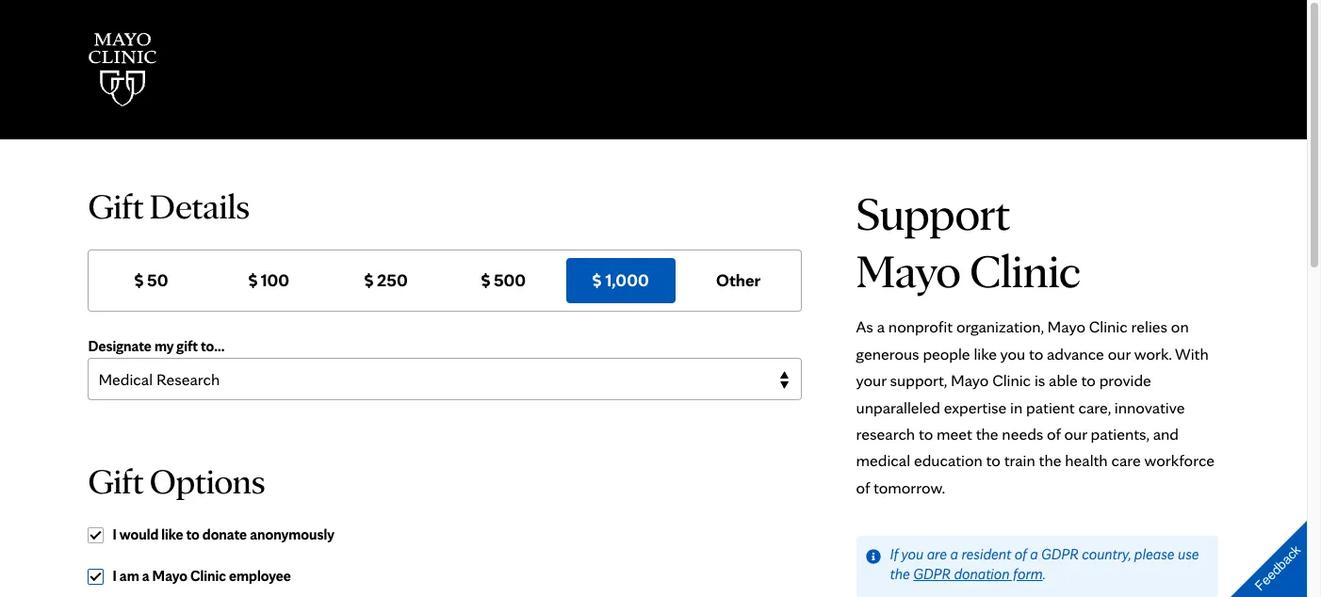 Task type: vqa. For each thing, say whether or not it's contained in the screenshot.
THE THE inside 'If you are a resident of a GDPR country, please use the'
no



Task type: locate. For each thing, give the bounding box(es) containing it.
i left would
[[113, 526, 117, 543]]

0 vertical spatial the
[[976, 424, 999, 444]]

0 vertical spatial i
[[113, 526, 117, 543]]

our up 'health'
[[1065, 424, 1088, 444]]

with
[[1176, 344, 1209, 364]]

like down organization,
[[974, 344, 997, 364]]

3 dollar sign image from the left
[[593, 274, 602, 289]]

gift up would
[[88, 460, 144, 502]]

you down organization,
[[1001, 344, 1026, 364]]

2 vertical spatial the
[[890, 566, 910, 583]]

gift
[[88, 185, 144, 227], [88, 460, 144, 502]]

dollar sign image left the 50
[[135, 274, 143, 289]]

is
[[1035, 371, 1046, 390]]

care,
[[1079, 397, 1111, 417]]

dollar sign image left 1,000
[[593, 274, 602, 289]]

1 vertical spatial of
[[857, 478, 870, 498]]

clinic down i would like to donate anonymously
[[190, 568, 226, 586]]

the down expertise
[[976, 424, 999, 444]]

feedback
[[1252, 543, 1304, 594]]

1 horizontal spatial mayo
[[951, 371, 989, 390]]

1 horizontal spatial dollar sign image
[[365, 274, 373, 289]]

expertise
[[944, 397, 1007, 417]]

i
[[113, 526, 117, 543], [113, 568, 117, 586]]

to up is
[[1029, 344, 1044, 364]]

mayo clinic
[[857, 242, 1081, 298]]

1 horizontal spatial of
[[1015, 546, 1027, 564]]

dollar sign image for 1,000
[[593, 274, 602, 289]]

you
[[1001, 344, 1026, 364], [902, 546, 924, 564]]

2 horizontal spatial clinic
[[1090, 317, 1128, 337]]

gdpr up .
[[1042, 546, 1079, 564]]

0 vertical spatial clinic
[[1090, 317, 1128, 337]]

1 i from the top
[[113, 526, 117, 543]]

a right are
[[951, 546, 959, 564]]

gift left the "details"
[[88, 185, 144, 227]]

mayo
[[1048, 317, 1086, 337], [951, 371, 989, 390], [152, 568, 188, 586]]

dollar sign image left "500"
[[482, 274, 490, 289]]

mayo clinic logo image
[[88, 33, 156, 107]]

0 vertical spatial gdpr
[[1042, 546, 1079, 564]]

resident
[[962, 546, 1012, 564]]

0 horizontal spatial gdpr
[[914, 566, 951, 583]]

gdpr
[[1042, 546, 1079, 564], [914, 566, 951, 583]]

1 horizontal spatial you
[[1001, 344, 1026, 364]]

unparalleled
[[857, 397, 941, 417]]

please
[[1135, 546, 1175, 564]]

gdpr down are
[[914, 566, 951, 583]]

0 horizontal spatial the
[[890, 566, 910, 583]]

1 vertical spatial i
[[113, 568, 117, 586]]

patients,
[[1091, 424, 1150, 444]]

relies
[[1132, 317, 1168, 337]]

1 horizontal spatial our
[[1108, 344, 1131, 364]]

support,
[[890, 371, 947, 390]]

0 horizontal spatial mayo
[[152, 568, 188, 586]]

0 vertical spatial like
[[974, 344, 997, 364]]

dollar sign image left the 250
[[365, 274, 373, 289]]

1 dollar sign image from the left
[[135, 274, 143, 289]]

1 vertical spatial like
[[161, 526, 183, 543]]

1 horizontal spatial the
[[976, 424, 999, 444]]

0 horizontal spatial like
[[161, 526, 183, 543]]

designate
[[88, 337, 152, 355]]

mayo right am
[[152, 568, 188, 586]]

a right the "as" at the bottom of page
[[877, 317, 885, 337]]

2 horizontal spatial the
[[1039, 451, 1062, 471]]

dollar sign image
[[135, 274, 143, 289], [482, 274, 490, 289]]

1 dollar sign image from the left
[[249, 274, 257, 289]]

0 horizontal spatial of
[[857, 478, 870, 498]]

support mayo clinic
[[857, 185, 1081, 298]]

your
[[857, 371, 887, 390]]

0 vertical spatial you
[[1001, 344, 1026, 364]]

0 horizontal spatial dollar sign image
[[249, 274, 257, 289]]

50
[[147, 270, 168, 292]]

to right able
[[1082, 371, 1096, 390]]

2 i from the top
[[113, 568, 117, 586]]

0 vertical spatial mayo
[[1048, 317, 1086, 337]]

dollar sign image left the 100
[[249, 274, 257, 289]]

of down patient at the right of the page
[[1047, 424, 1061, 444]]

you inside the if you are a resident of a gdpr country, please use the
[[902, 546, 924, 564]]

on
[[1172, 317, 1189, 337]]

needs
[[1002, 424, 1044, 444]]

2 vertical spatial clinic
[[190, 568, 226, 586]]

clinic up in
[[993, 371, 1031, 390]]

1 horizontal spatial like
[[974, 344, 997, 364]]

gift
[[177, 337, 198, 355]]

1 horizontal spatial dollar sign image
[[482, 274, 490, 289]]

of up form in the bottom of the page
[[1015, 546, 1027, 564]]

am
[[120, 568, 139, 586]]

clinic left relies
[[1090, 317, 1128, 337]]

dollar sign image
[[249, 274, 257, 289], [365, 274, 373, 289], [593, 274, 602, 289]]

to
[[1029, 344, 1044, 364], [1082, 371, 1096, 390], [919, 424, 933, 444], [987, 451, 1001, 471], [186, 526, 200, 543]]

1 vertical spatial the
[[1039, 451, 1062, 471]]

.
[[1043, 566, 1046, 583]]

0 vertical spatial our
[[1108, 344, 1131, 364]]

you right if
[[902, 546, 924, 564]]

my
[[154, 337, 174, 355]]

train
[[1005, 451, 1036, 471]]

like inside as a nonprofit organization, mayo clinic relies on generous people like you to advance our work. with your support, mayo clinic is able to provide unparalleled expertise in patient care, innovative research to meet the needs of our patients, and medical education to train the health care workforce of tomorrow.
[[974, 344, 997, 364]]

generous
[[857, 344, 920, 364]]

2 gift from the top
[[88, 460, 144, 502]]

i for i am a mayo clinic employee
[[113, 568, 117, 586]]

2 dollar sign image from the left
[[365, 274, 373, 289]]

like right would
[[161, 526, 183, 543]]

organization,
[[957, 317, 1044, 337]]

a right am
[[142, 568, 149, 586]]

clinic
[[1090, 317, 1128, 337], [993, 371, 1031, 390], [190, 568, 226, 586]]

the
[[976, 424, 999, 444], [1039, 451, 1062, 471], [890, 566, 910, 583]]

250
[[377, 270, 408, 292]]

gift details
[[88, 185, 250, 227]]

gift for gift details
[[88, 185, 144, 227]]

2 vertical spatial mayo
[[152, 568, 188, 586]]

if you are a resident of a gdpr country, please use the
[[890, 546, 1200, 583]]

details
[[150, 185, 250, 227]]

0 vertical spatial gift
[[88, 185, 144, 227]]

2 vertical spatial of
[[1015, 546, 1027, 564]]

i left am
[[113, 568, 117, 586]]

a
[[877, 317, 885, 337], [951, 546, 959, 564], [1030, 546, 1038, 564], [142, 568, 149, 586]]

of down "medical"
[[857, 478, 870, 498]]

a up form in the bottom of the page
[[1030, 546, 1038, 564]]

1 vertical spatial gift
[[88, 460, 144, 502]]

the right train
[[1039, 451, 1062, 471]]

meet
[[937, 424, 973, 444]]

0 vertical spatial of
[[1047, 424, 1061, 444]]

1 gift from the top
[[88, 185, 144, 227]]

gdpr inside the if you are a resident of a gdpr country, please use the
[[1042, 546, 1079, 564]]

1 vertical spatial our
[[1065, 424, 1088, 444]]

i would like to donate anonymously
[[113, 526, 335, 543]]

innovative
[[1115, 397, 1185, 417]]

1 vertical spatial clinic
[[993, 371, 1031, 390]]

1 horizontal spatial gdpr
[[1042, 546, 1079, 564]]

feedback button
[[1215, 505, 1322, 598]]

provide
[[1100, 371, 1152, 390]]

our
[[1108, 344, 1131, 364], [1065, 424, 1088, 444]]

of
[[1047, 424, 1061, 444], [857, 478, 870, 498], [1015, 546, 1027, 564]]

1 vertical spatial you
[[902, 546, 924, 564]]

1 vertical spatial mayo
[[951, 371, 989, 390]]

2 dollar sign image from the left
[[482, 274, 490, 289]]

0 horizontal spatial you
[[902, 546, 924, 564]]

our up provide at right bottom
[[1108, 344, 1131, 364]]

0 horizontal spatial dollar sign image
[[135, 274, 143, 289]]

mayo up 'advance'
[[1048, 317, 1086, 337]]

in
[[1011, 397, 1023, 417]]

and
[[1154, 424, 1179, 444]]

care
[[1112, 451, 1141, 471]]

2 horizontal spatial mayo
[[1048, 317, 1086, 337]]

2 horizontal spatial dollar sign image
[[593, 274, 602, 289]]

like
[[974, 344, 997, 364], [161, 526, 183, 543]]

500
[[494, 270, 526, 292]]

the down if
[[890, 566, 910, 583]]

mayo up expertise
[[951, 371, 989, 390]]

0 horizontal spatial our
[[1065, 424, 1088, 444]]



Task type: describe. For each thing, give the bounding box(es) containing it.
the inside the if you are a resident of a gdpr country, please use the
[[890, 566, 910, 583]]

workforce
[[1145, 451, 1215, 471]]

dollar sign image for 100
[[249, 274, 257, 289]]

gift for gift options
[[88, 460, 144, 502]]

0 horizontal spatial clinic
[[190, 568, 226, 586]]

education
[[914, 451, 983, 471]]

to...
[[201, 337, 225, 355]]

1 vertical spatial gdpr
[[914, 566, 951, 583]]

nonprofit
[[889, 317, 953, 337]]

form
[[1013, 566, 1043, 583]]

info circle image
[[866, 549, 881, 564]]

employee
[[229, 568, 291, 586]]

dollar sign image for 50
[[135, 274, 143, 289]]

as a nonprofit organization, mayo clinic relies on generous people like you to advance our work. with your support, mayo clinic is able to provide unparalleled expertise in patient care, innovative research to meet the needs of our patients, and medical education to train the health care workforce of tomorrow.
[[857, 317, 1215, 498]]

as
[[857, 317, 874, 337]]

use
[[1178, 546, 1200, 564]]

to left meet
[[919, 424, 933, 444]]

1,000
[[606, 270, 649, 292]]

100
[[261, 270, 289, 292]]

tomorrow.
[[874, 478, 946, 498]]

country,
[[1082, 546, 1132, 564]]

gdpr donation form link
[[914, 566, 1043, 583]]

2 horizontal spatial of
[[1047, 424, 1061, 444]]

i am a mayo clinic employee
[[113, 568, 291, 586]]

support
[[857, 185, 1011, 241]]

able
[[1049, 371, 1078, 390]]

are
[[927, 546, 947, 564]]

gift options
[[88, 460, 266, 502]]

options
[[150, 460, 266, 502]]

research
[[857, 424, 915, 444]]

i for i would like to donate anonymously
[[113, 526, 117, 543]]

donation
[[954, 566, 1010, 583]]

health
[[1065, 451, 1108, 471]]

dollar sign image for 500
[[482, 274, 490, 289]]

of inside the if you are a resident of a gdpr country, please use the
[[1015, 546, 1027, 564]]

would
[[120, 526, 159, 543]]

medical
[[857, 451, 911, 471]]

a inside as a nonprofit organization, mayo clinic relies on generous people like you to advance our work. with your support, mayo clinic is able to provide unparalleled expertise in patient care, innovative research to meet the needs of our patients, and medical education to train the health care workforce of tomorrow.
[[877, 317, 885, 337]]

if
[[890, 546, 899, 564]]

1 horizontal spatial clinic
[[993, 371, 1031, 390]]

dollar sign image for 250
[[365, 274, 373, 289]]

work.
[[1135, 344, 1172, 364]]

to left train
[[987, 451, 1001, 471]]

you inside as a nonprofit organization, mayo clinic relies on generous people like you to advance our work. with your support, mayo clinic is able to provide unparalleled expertise in patient care, innovative research to meet the needs of our patients, and medical education to train the health care workforce of tomorrow.
[[1001, 344, 1026, 364]]

gdpr donation form .
[[914, 566, 1046, 583]]

other
[[716, 270, 761, 292]]

advance
[[1047, 344, 1105, 364]]

patient
[[1027, 397, 1075, 417]]

anonymously
[[250, 526, 335, 543]]

to left donate
[[186, 526, 200, 543]]

people
[[923, 344, 971, 364]]

designate my gift to...
[[88, 337, 225, 355]]

donate
[[202, 526, 247, 543]]



